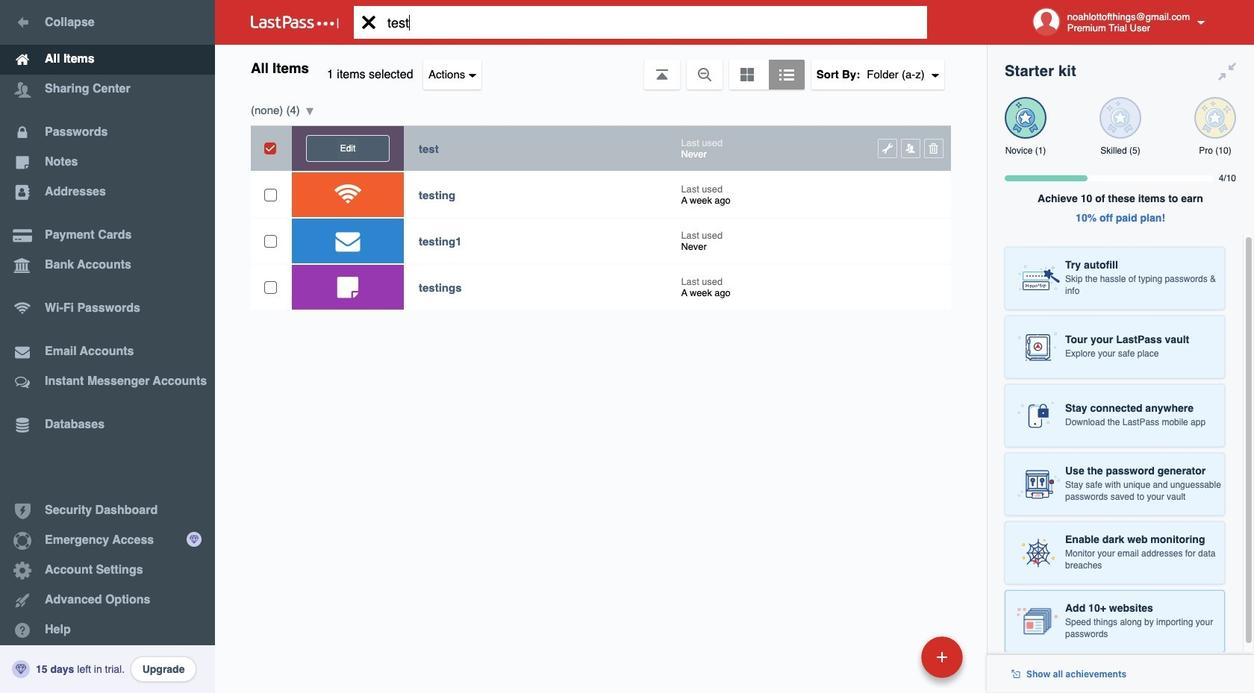 Task type: describe. For each thing, give the bounding box(es) containing it.
clear search image
[[354, 6, 384, 39]]

search my vault text field
[[354, 6, 950, 39]]

new item element
[[819, 636, 968, 679]]

lastpass image
[[251, 16, 339, 29]]



Task type: locate. For each thing, give the bounding box(es) containing it.
Search search field
[[354, 6, 950, 39]]

new item navigation
[[819, 632, 972, 694]]

main navigation navigation
[[0, 0, 215, 694]]

vault options navigation
[[215, 45, 987, 90]]



Task type: vqa. For each thing, say whether or not it's contained in the screenshot.
'field' on the top of the page
no



